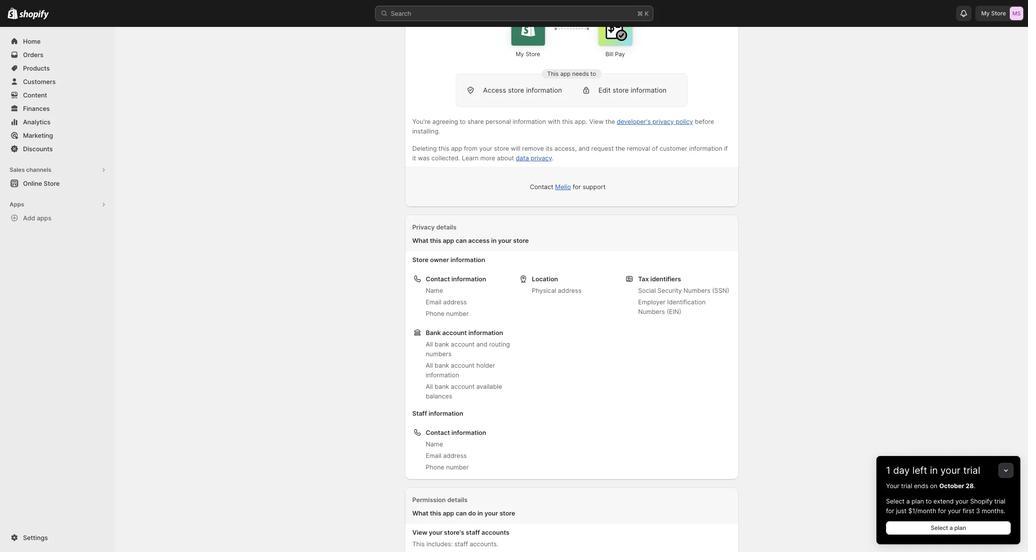 Task type: locate. For each thing, give the bounding box(es) containing it.
staff down store's
[[455, 540, 468, 548]]

this down privacy details
[[430, 237, 442, 244]]

1 horizontal spatial in
[[491, 237, 497, 244]]

your up includes:
[[429, 529, 443, 536]]

my up 'access store information' in the top of the page
[[516, 50, 524, 58]]

all down the numbers
[[426, 361, 433, 369]]

from
[[464, 145, 478, 152]]

this inside deleting this app from your store will remove its access, and request the removal of customer information if it was collected. learn more about
[[439, 145, 450, 152]]

to inside select a plan to extend your shopify trial for just $1/month for your first 3 months.
[[926, 497, 932, 505]]

staff up accounts.
[[466, 529, 480, 536]]

2 vertical spatial bank
[[435, 383, 449, 390]]

plan up $1/month
[[912, 497, 925, 505]]

2 horizontal spatial to
[[926, 497, 932, 505]]

0 vertical spatial the
[[606, 118, 615, 125]]

3 all from the top
[[426, 383, 433, 390]]

routing
[[490, 340, 510, 348]]

support
[[583, 183, 606, 191]]

1 vertical spatial details
[[448, 496, 468, 504]]

bank up the numbers
[[435, 340, 449, 348]]

phone up bank
[[426, 310, 445, 317]]

you're
[[413, 118, 431, 125]]

0 horizontal spatial this
[[413, 540, 425, 548]]

contact information name email address phone number down staff information
[[426, 429, 487, 471]]

1 vertical spatial email
[[426, 452, 442, 459]]

the
[[606, 118, 615, 125], [616, 145, 626, 152]]

finances link
[[6, 102, 109, 115]]

and
[[579, 145, 590, 152], [477, 340, 488, 348]]

0 vertical spatial to
[[591, 70, 596, 77]]

in right do on the left bottom
[[478, 509, 483, 517]]

online store
[[23, 180, 60, 187]]

0 horizontal spatial the
[[606, 118, 615, 125]]

numbers down the employer
[[639, 308, 665, 315]]

staff
[[466, 529, 480, 536], [455, 540, 468, 548]]

app
[[561, 70, 571, 77], [451, 145, 462, 152], [443, 237, 455, 244], [443, 509, 455, 517]]

can for access
[[456, 237, 467, 244]]

1 horizontal spatial numbers
[[684, 287, 711, 294]]

in for what this app can do in your store
[[478, 509, 483, 517]]

this down the permission details
[[430, 509, 442, 517]]

the inside deleting this app from your store will remove its access, and request the removal of customer information if it was collected. learn more about
[[616, 145, 626, 152]]

0 horizontal spatial in
[[478, 509, 483, 517]]

0 vertical spatial numbers
[[684, 287, 711, 294]]

for right melio button
[[573, 183, 581, 191]]

for
[[573, 183, 581, 191], [887, 507, 895, 515], [939, 507, 947, 515]]

1 day left in your trial
[[887, 465, 981, 476]]

2 what from the top
[[413, 509, 429, 517]]

name down owner
[[426, 287, 443, 294]]

social
[[639, 287, 656, 294]]

select up the 'just'
[[887, 497, 905, 505]]

customers
[[23, 78, 56, 85]]

store left "my store" image
[[992, 10, 1007, 17]]

0 vertical spatial trial
[[964, 465, 981, 476]]

to right needs
[[591, 70, 596, 77]]

all down bank
[[426, 340, 433, 348]]

2 horizontal spatial for
[[939, 507, 947, 515]]

0 vertical spatial .
[[552, 154, 554, 162]]

plan down first
[[955, 524, 967, 531]]

1 horizontal spatial and
[[579, 145, 590, 152]]

address right the physical
[[558, 287, 582, 294]]

0 vertical spatial name
[[426, 287, 443, 294]]

1 email from the top
[[426, 298, 442, 306]]

contact left melio button
[[530, 183, 554, 191]]

1 vertical spatial .
[[974, 482, 976, 490]]

1 vertical spatial all
[[426, 361, 433, 369]]

1 horizontal spatial trial
[[964, 465, 981, 476]]

my left "my store" image
[[982, 10, 990, 17]]

edit
[[599, 86, 611, 94]]

2 number from the top
[[446, 463, 469, 471]]

0 vertical spatial this
[[548, 70, 559, 77]]

app left from on the left top of page
[[451, 145, 462, 152]]

all
[[426, 340, 433, 348], [426, 361, 433, 369], [426, 383, 433, 390]]

this left needs
[[548, 70, 559, 77]]

contact down owner
[[426, 275, 450, 283]]

my store image
[[1011, 7, 1024, 20]]

select for select a plan to extend your shopify trial for just $1/month for your first 3 months.
[[887, 497, 905, 505]]

select
[[887, 497, 905, 505], [931, 524, 949, 531]]

identification
[[668, 298, 706, 306]]

your up 'october'
[[941, 465, 961, 476]]

holder
[[477, 361, 495, 369]]

. down "its"
[[552, 154, 554, 162]]

2 vertical spatial trial
[[995, 497, 1006, 505]]

this
[[563, 118, 573, 125], [439, 145, 450, 152], [430, 237, 442, 244], [430, 509, 442, 517]]

your inside dropdown button
[[941, 465, 961, 476]]

to left the share
[[460, 118, 466, 125]]

numbers
[[684, 287, 711, 294], [639, 308, 665, 315]]

the right request
[[616, 145, 626, 152]]

⌘
[[638, 10, 643, 17]]

$1/month
[[909, 507, 937, 515]]

1 horizontal spatial select
[[931, 524, 949, 531]]

address down staff information
[[443, 452, 467, 459]]

and right access,
[[579, 145, 590, 152]]

just
[[897, 507, 907, 515]]

was
[[418, 154, 430, 162]]

plan inside select a plan to extend your shopify trial for just $1/month for your first 3 months.
[[912, 497, 925, 505]]

0 vertical spatial bank
[[435, 340, 449, 348]]

0 vertical spatial all
[[426, 340, 433, 348]]

1 horizontal spatial my store
[[982, 10, 1007, 17]]

1
[[887, 465, 891, 476]]

0 vertical spatial and
[[579, 145, 590, 152]]

2 email from the top
[[426, 452, 442, 459]]

email
[[426, 298, 442, 306], [426, 452, 442, 459]]

0 horizontal spatial view
[[413, 529, 428, 536]]

sales
[[10, 166, 25, 173]]

1 vertical spatial numbers
[[639, 308, 665, 315]]

1 vertical spatial view
[[413, 529, 428, 536]]

staff
[[413, 410, 427, 417]]

a inside select a plan to extend your shopify trial for just $1/month for your first 3 months.
[[907, 497, 910, 505]]

store inside deleting this app from your store will remove its access, and request the removal of customer information if it was collected. learn more about
[[494, 145, 509, 152]]

1 vertical spatial privacy
[[531, 154, 552, 162]]

1 vertical spatial name
[[426, 440, 443, 448]]

my
[[982, 10, 990, 17], [516, 50, 524, 58]]

all up balances
[[426, 383, 433, 390]]

what down privacy
[[413, 237, 429, 244]]

what for what this app can do in your store
[[413, 509, 429, 517]]

28
[[966, 482, 974, 490]]

a
[[907, 497, 910, 505], [950, 524, 954, 531]]

in inside dropdown button
[[931, 465, 939, 476]]

number up the numbers
[[446, 310, 469, 317]]

2 phone from the top
[[426, 463, 445, 471]]

a down select a plan to extend your shopify trial for just $1/month for your first 3 months.
[[950, 524, 954, 531]]

data privacy link
[[516, 154, 552, 162]]

0 horizontal spatial for
[[573, 183, 581, 191]]

my store up 'access store information' in the top of the page
[[516, 50, 541, 58]]

plan for select a plan to extend your shopify trial for just $1/month for your first 3 months.
[[912, 497, 925, 505]]

settings
[[23, 534, 48, 542]]

details up 'what this app can do in your store'
[[448, 496, 468, 504]]

1 vertical spatial trial
[[902, 482, 913, 490]]

1 vertical spatial what
[[413, 509, 429, 517]]

information left if
[[690, 145, 723, 152]]

1 vertical spatial the
[[616, 145, 626, 152]]

my store
[[982, 10, 1007, 17], [516, 50, 541, 58]]

1 vertical spatial select
[[931, 524, 949, 531]]

plan for select a plan
[[955, 524, 967, 531]]

information down this app needs to
[[526, 86, 562, 94]]

this for you're agreeing to share personal information with this app. view the
[[439, 145, 450, 152]]

0 vertical spatial select
[[887, 497, 905, 505]]

app left needs
[[561, 70, 571, 77]]

store down sales channels button at the top left of the page
[[44, 180, 60, 187]]

1 can from the top
[[456, 237, 467, 244]]

owner
[[430, 256, 449, 264]]

your up more
[[480, 145, 493, 152]]

1 horizontal spatial view
[[590, 118, 604, 125]]

1 what from the top
[[413, 237, 429, 244]]

shopify image
[[8, 8, 18, 19], [19, 10, 49, 20]]

select down select a plan to extend your shopify trial for just $1/month for your first 3 months.
[[931, 524, 949, 531]]

store
[[992, 10, 1007, 17], [526, 50, 541, 58], [44, 180, 60, 187], [413, 256, 429, 264]]

can left do on the left bottom
[[456, 509, 467, 517]]

in right "access"
[[491, 237, 497, 244]]

0 vertical spatial plan
[[912, 497, 925, 505]]

what down the permission
[[413, 509, 429, 517]]

online
[[23, 180, 42, 187]]

app up store owner information
[[443, 237, 455, 244]]

privacy down "its"
[[531, 154, 552, 162]]

0 vertical spatial can
[[456, 237, 467, 244]]

and inside deleting this app from your store will remove its access, and request the removal of customer information if it was collected. learn more about
[[579, 145, 590, 152]]

1 vertical spatial my store
[[516, 50, 541, 58]]

store up accounts
[[500, 509, 516, 517]]

orders link
[[6, 48, 109, 61]]

1 name from the top
[[426, 287, 443, 294]]

store right edit
[[613, 86, 629, 94]]

contact down staff information
[[426, 429, 450, 436]]

bank up balances
[[435, 383, 449, 390]]

store up about
[[494, 145, 509, 152]]

1 vertical spatial in
[[931, 465, 939, 476]]

view up includes:
[[413, 529, 428, 536]]

1 bank from the top
[[435, 340, 449, 348]]

learn
[[462, 154, 479, 162]]

0 vertical spatial email
[[426, 298, 442, 306]]

sales channels
[[10, 166, 51, 173]]

0 horizontal spatial privacy
[[531, 154, 552, 162]]

0 vertical spatial a
[[907, 497, 910, 505]]

0 horizontal spatial a
[[907, 497, 910, 505]]

0 vertical spatial number
[[446, 310, 469, 317]]

0 vertical spatial contact
[[530, 183, 554, 191]]

trial right the your
[[902, 482, 913, 490]]

for left the 'just'
[[887, 507, 895, 515]]

phone up the permission details
[[426, 463, 445, 471]]

1 horizontal spatial a
[[950, 524, 954, 531]]

phone
[[426, 310, 445, 317], [426, 463, 445, 471]]

app for you're agreeing to share personal information with this app. view the
[[451, 145, 462, 152]]

2 horizontal spatial in
[[931, 465, 939, 476]]

2 name from the top
[[426, 440, 443, 448]]

0 vertical spatial contact information name email address phone number
[[426, 275, 487, 317]]

melio
[[555, 183, 571, 191]]

can for do
[[456, 509, 467, 517]]

can left "access"
[[456, 237, 467, 244]]

location
[[532, 275, 558, 283]]

1 vertical spatial bank
[[435, 361, 449, 369]]

0 vertical spatial privacy
[[653, 118, 674, 125]]

email down staff information
[[426, 452, 442, 459]]

number
[[446, 310, 469, 317], [446, 463, 469, 471]]

0 vertical spatial details
[[437, 223, 457, 231]]

1 vertical spatial number
[[446, 463, 469, 471]]

1 horizontal spatial the
[[616, 145, 626, 152]]

your
[[480, 145, 493, 152], [498, 237, 512, 244], [941, 465, 961, 476], [956, 497, 969, 505], [949, 507, 962, 515], [485, 509, 498, 517], [429, 529, 443, 536]]

request
[[592, 145, 614, 152]]

content link
[[6, 88, 109, 102]]

address down store owner information
[[443, 298, 467, 306]]

bank down the numbers
[[435, 361, 449, 369]]

store inside "link"
[[44, 180, 60, 187]]

1 contact information name email address phone number from the top
[[426, 275, 487, 317]]

1 vertical spatial contact information name email address phone number
[[426, 429, 487, 471]]

will
[[511, 145, 521, 152]]

account
[[443, 329, 467, 337], [451, 340, 475, 348], [451, 361, 475, 369], [451, 383, 475, 390]]

information left with
[[513, 118, 546, 125]]

add apps
[[23, 214, 51, 222]]

app inside deleting this app from your store will remove its access, and request the removal of customer information if it was collected. learn more about
[[451, 145, 462, 152]]

the left developer's
[[606, 118, 615, 125]]

plan inside select a plan link
[[955, 524, 967, 531]]

address
[[558, 287, 582, 294], [443, 298, 467, 306], [443, 452, 467, 459]]

this left includes:
[[413, 540, 425, 548]]

select inside select a plan to extend your shopify trial for just $1/month for your first 3 months.
[[887, 497, 905, 505]]

0 vertical spatial what
[[413, 237, 429, 244]]

select a plan link
[[887, 521, 1012, 535]]

. inside 1 day left in your trial element
[[974, 482, 976, 490]]

your up first
[[956, 497, 969, 505]]

0 vertical spatial in
[[491, 237, 497, 244]]

bank
[[435, 340, 449, 348], [435, 361, 449, 369], [435, 383, 449, 390]]

0 horizontal spatial my store
[[516, 50, 541, 58]]

my store left "my store" image
[[982, 10, 1007, 17]]

trial up months.
[[995, 497, 1006, 505]]

for down the extend
[[939, 507, 947, 515]]

ends
[[915, 482, 929, 490]]

staff information
[[413, 410, 464, 417]]

1 vertical spatial my
[[516, 50, 524, 58]]

this app needs to
[[548, 70, 596, 77]]

1 vertical spatial this
[[413, 540, 425, 548]]

home link
[[6, 35, 109, 48]]

app down the permission details
[[443, 509, 455, 517]]

name down staff information
[[426, 440, 443, 448]]

email up bank
[[426, 298, 442, 306]]

numbers up identification at the right bottom of the page
[[684, 287, 711, 294]]

0 vertical spatial my
[[982, 10, 990, 17]]

0 horizontal spatial select
[[887, 497, 905, 505]]

this up the 'collected.'
[[439, 145, 450, 152]]

account up the numbers
[[451, 340, 475, 348]]

apps button
[[6, 198, 109, 211]]

privacy
[[653, 118, 674, 125], [531, 154, 552, 162]]

2 can from the top
[[456, 509, 467, 517]]

1 vertical spatial can
[[456, 509, 467, 517]]

1 vertical spatial and
[[477, 340, 488, 348]]

select a plan to extend your shopify trial for just $1/month for your first 3 months.
[[887, 497, 1006, 515]]

details right privacy
[[437, 223, 457, 231]]

0 horizontal spatial and
[[477, 340, 488, 348]]

2 vertical spatial in
[[478, 509, 483, 517]]

1 day left in your trial button
[[877, 456, 1021, 476]]

this for privacy details
[[430, 237, 442, 244]]

details
[[437, 223, 457, 231], [448, 496, 468, 504]]

0 horizontal spatial my
[[516, 50, 524, 58]]

numbers
[[426, 350, 452, 358]]

1 vertical spatial phone
[[426, 463, 445, 471]]

name
[[426, 287, 443, 294], [426, 440, 443, 448]]

location physical address
[[532, 275, 582, 294]]

contact information name email address phone number down store owner information
[[426, 275, 487, 317]]

you're agreeing to share personal information with this app. view the developer's privacy policy
[[413, 118, 694, 125]]

a for select a plan to extend your shopify trial for just $1/month for your first 3 months.
[[907, 497, 910, 505]]

0 vertical spatial address
[[558, 287, 582, 294]]

. up shopify
[[974, 482, 976, 490]]

trial
[[964, 465, 981, 476], [902, 482, 913, 490], [995, 497, 1006, 505]]

view right app.
[[590, 118, 604, 125]]

1 horizontal spatial plan
[[955, 524, 967, 531]]

trial up the 28
[[964, 465, 981, 476]]

2 vertical spatial all
[[426, 383, 433, 390]]

first
[[963, 507, 975, 515]]

0 horizontal spatial plan
[[912, 497, 925, 505]]

tax
[[639, 275, 649, 283]]

to
[[591, 70, 596, 77], [460, 118, 466, 125], [926, 497, 932, 505]]

0 vertical spatial phone
[[426, 310, 445, 317]]

sales channels button
[[6, 163, 109, 177]]

1 vertical spatial plan
[[955, 524, 967, 531]]

number up the permission details
[[446, 463, 469, 471]]

physical
[[532, 287, 557, 294]]

1 phone from the top
[[426, 310, 445, 317]]

1 horizontal spatial for
[[887, 507, 895, 515]]

your trial ends on october 28 .
[[887, 482, 976, 490]]

1 vertical spatial a
[[950, 524, 954, 531]]

information inside deleting this app from your store will remove its access, and request the removal of customer information if it was collected. learn more about
[[690, 145, 723, 152]]

to up $1/month
[[926, 497, 932, 505]]

2 horizontal spatial trial
[[995, 497, 1006, 505]]

2 vertical spatial to
[[926, 497, 932, 505]]

and left routing at the left bottom
[[477, 340, 488, 348]]

address inside "location physical address"
[[558, 287, 582, 294]]

this inside view your store's staff accounts this includes: staff accounts.
[[413, 540, 425, 548]]

0 horizontal spatial to
[[460, 118, 466, 125]]

a up the 'just'
[[907, 497, 910, 505]]

discounts link
[[6, 142, 109, 156]]

0 horizontal spatial .
[[552, 154, 554, 162]]

in right left
[[931, 465, 939, 476]]

1 horizontal spatial to
[[591, 70, 596, 77]]

agreeing
[[433, 118, 458, 125]]

1 horizontal spatial .
[[974, 482, 976, 490]]



Task type: vqa. For each thing, say whether or not it's contained in the screenshot.
second "Limit" from the bottom
no



Task type: describe. For each thing, give the bounding box(es) containing it.
tax identifiers social security numbers (ssn) employer identification numbers (ein)
[[639, 275, 730, 315]]

this for permission details
[[430, 509, 442, 517]]

if
[[725, 145, 728, 152]]

app for privacy details
[[443, 237, 455, 244]]

privacy details
[[413, 223, 457, 231]]

⌘ k
[[638, 10, 649, 17]]

your
[[887, 482, 900, 490]]

left
[[913, 465, 928, 476]]

day
[[894, 465, 910, 476]]

installing.
[[413, 127, 440, 135]]

bill
[[606, 50, 614, 58]]

store right "access"
[[514, 237, 529, 244]]

1 vertical spatial address
[[443, 298, 467, 306]]

to for select a plan to extend your shopify trial for just $1/month for your first 3 months.
[[926, 497, 932, 505]]

2 contact information name email address phone number from the top
[[426, 429, 487, 471]]

information up balances
[[426, 371, 459, 379]]

what for what this app can access in your store
[[413, 237, 429, 244]]

deleting
[[413, 145, 437, 152]]

account right bank
[[443, 329, 467, 337]]

store up 'access store information' in the top of the page
[[526, 50, 541, 58]]

search
[[391, 10, 412, 17]]

apps
[[37, 214, 51, 222]]

information up routing at the left bottom
[[469, 329, 503, 337]]

available
[[477, 383, 502, 390]]

store left owner
[[413, 256, 429, 264]]

details for permission details
[[448, 496, 468, 504]]

needs
[[573, 70, 589, 77]]

includes:
[[427, 540, 453, 548]]

permission details
[[413, 496, 468, 504]]

2 bank from the top
[[435, 361, 449, 369]]

in for what this app can access in your store
[[491, 237, 497, 244]]

balances
[[426, 392, 452, 400]]

information down staff information
[[452, 429, 487, 436]]

share
[[468, 118, 484, 125]]

accounts.
[[470, 540, 499, 548]]

channels
[[26, 166, 51, 173]]

to for this app needs to
[[591, 70, 596, 77]]

what this app can do in your store
[[413, 509, 516, 517]]

1 horizontal spatial shopify image
[[19, 10, 49, 20]]

policy
[[676, 118, 694, 125]]

information down what this app can access in your store
[[451, 256, 486, 264]]

0 horizontal spatial shopify image
[[8, 8, 18, 19]]

this right with
[[563, 118, 573, 125]]

view inside view your store's staff accounts this includes: staff accounts.
[[413, 529, 428, 536]]

account up balances
[[451, 383, 475, 390]]

your right "access"
[[498, 237, 512, 244]]

before installing.
[[413, 118, 715, 135]]

trial inside select a plan to extend your shopify trial for just $1/month for your first 3 months.
[[995, 497, 1006, 505]]

information down balances
[[429, 410, 464, 417]]

about
[[497, 154, 514, 162]]

1 vertical spatial contact
[[426, 275, 450, 283]]

months.
[[982, 507, 1006, 515]]

products
[[23, 64, 50, 72]]

its
[[546, 145, 553, 152]]

it
[[413, 154, 416, 162]]

finances
[[23, 105, 50, 112]]

extend
[[934, 497, 954, 505]]

1 day left in your trial element
[[877, 481, 1021, 544]]

apps
[[10, 201, 24, 208]]

0 vertical spatial view
[[590, 118, 604, 125]]

on
[[931, 482, 938, 490]]

do
[[469, 509, 476, 517]]

your right do on the left bottom
[[485, 509, 498, 517]]

1 vertical spatial to
[[460, 118, 466, 125]]

information up "developer's privacy policy" link
[[631, 86, 667, 94]]

1 all from the top
[[426, 340, 433, 348]]

select for select a plan
[[931, 524, 949, 531]]

permission
[[413, 496, 446, 504]]

of
[[652, 145, 658, 152]]

remove
[[522, 145, 544, 152]]

your inside deleting this app from your store will remove its access, and request the removal of customer information if it was collected. learn more about
[[480, 145, 493, 152]]

what this app can access in your store
[[413, 237, 529, 244]]

store right access
[[508, 86, 525, 94]]

2 all from the top
[[426, 361, 433, 369]]

and inside bank account information all bank account and routing numbers all bank account holder information all bank account available balances
[[477, 340, 488, 348]]

access
[[483, 86, 506, 94]]

settings link
[[6, 531, 109, 544]]

before
[[695, 118, 715, 125]]

1 number from the top
[[446, 310, 469, 317]]

privacy
[[413, 223, 435, 231]]

1 horizontal spatial my
[[982, 10, 990, 17]]

developer's privacy policy link
[[617, 118, 694, 125]]

shopify
[[971, 497, 993, 505]]

store's
[[444, 529, 465, 536]]

marketing link
[[6, 129, 109, 142]]

3 bank from the top
[[435, 383, 449, 390]]

with
[[548, 118, 561, 125]]

0 horizontal spatial trial
[[902, 482, 913, 490]]

1 horizontal spatial this
[[548, 70, 559, 77]]

1 vertical spatial staff
[[455, 540, 468, 548]]

a for select a plan
[[950, 524, 954, 531]]

your left first
[[949, 507, 962, 515]]

customer
[[660, 145, 688, 152]]

add apps button
[[6, 211, 109, 225]]

discounts
[[23, 145, 53, 153]]

content
[[23, 91, 47, 99]]

0 vertical spatial staff
[[466, 529, 480, 536]]

app for permission details
[[443, 509, 455, 517]]

products link
[[6, 61, 109, 75]]

access
[[469, 237, 490, 244]]

view your store's staff accounts this includes: staff accounts.
[[413, 529, 510, 548]]

data
[[516, 154, 529, 162]]

october
[[940, 482, 965, 490]]

0 vertical spatial my store
[[982, 10, 1007, 17]]

k
[[645, 10, 649, 17]]

2 vertical spatial contact
[[426, 429, 450, 436]]

2 vertical spatial address
[[443, 452, 467, 459]]

add
[[23, 214, 35, 222]]

your inside view your store's staff accounts this includes: staff accounts.
[[429, 529, 443, 536]]

security
[[658, 287, 682, 294]]

0 horizontal spatial numbers
[[639, 308, 665, 315]]

melio button
[[555, 183, 571, 191]]

pay
[[615, 50, 625, 58]]

identifiers
[[651, 275, 682, 283]]

information down store owner information
[[452, 275, 487, 283]]

home
[[23, 37, 41, 45]]

app.
[[575, 118, 588, 125]]

access store information
[[483, 86, 562, 94]]

analytics link
[[6, 115, 109, 129]]

trial inside the 1 day left in your trial dropdown button
[[964, 465, 981, 476]]

analytics
[[23, 118, 51, 126]]

contact melio for support
[[530, 183, 606, 191]]

account left holder
[[451, 361, 475, 369]]

(ssn)
[[713, 287, 730, 294]]

details for privacy details
[[437, 223, 457, 231]]



